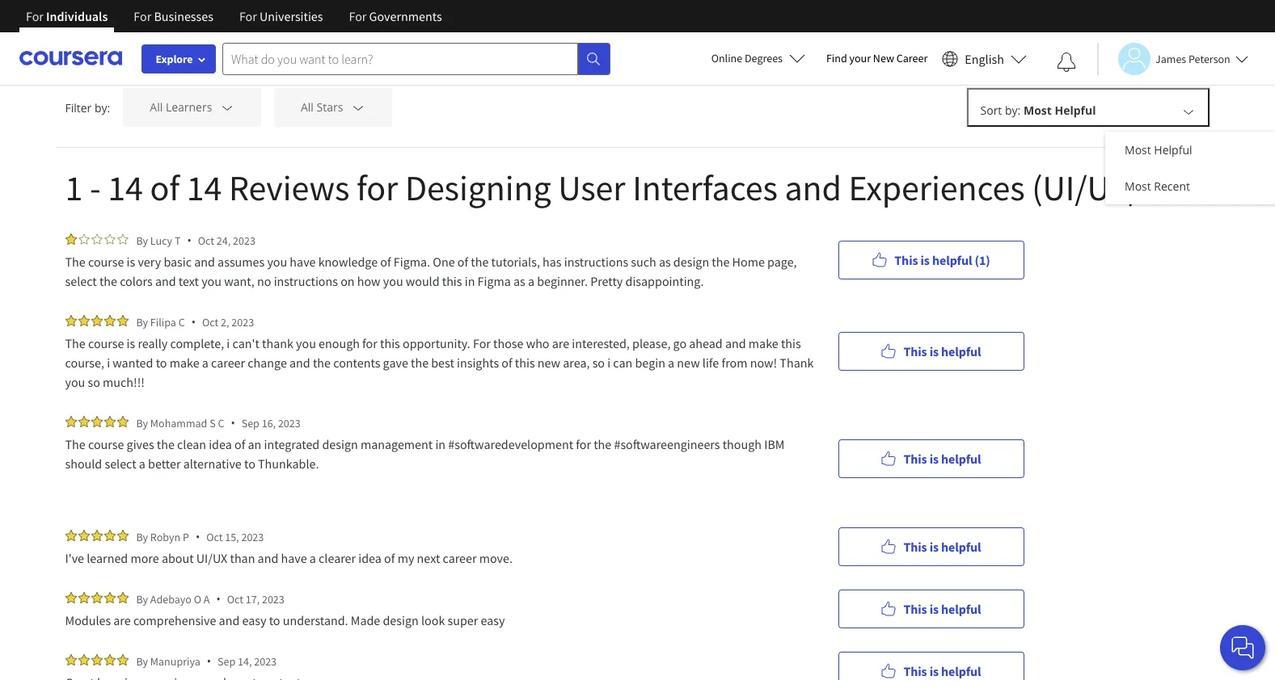 Task type: describe. For each thing, give the bounding box(es) containing it.
most recent menu item
[[1105, 168, 1275, 205]]

and down basic
[[155, 273, 176, 289]]

enough
[[319, 336, 360, 352]]

and right than on the bottom of page
[[258, 551, 278, 567]]

no
[[257, 273, 271, 289]]

this is helpful (1) button
[[838, 241, 1024, 279]]

#softwaredevelopment
[[448, 437, 573, 453]]

experiences
[[849, 166, 1025, 210]]

by inside by manupriya • sep 14, 2023
[[136, 655, 148, 669]]

the for the course gives the clean idea of an integrated design management in #softwaredevelopment for the #softwareengineers though ibm should select a better alternative to thunkable.
[[65, 437, 85, 453]]

you right thank
[[296, 336, 316, 352]]

this down who
[[515, 355, 535, 371]]

2 14 from the left
[[187, 166, 222, 210]]

1 horizontal spatial chevron down image
[[351, 101, 365, 115]]

a right the begin
[[668, 355, 675, 371]]

the for the course is very basic and assumes you have knowledge of figma. one of the tutorials, has instructions such as design the home page, select the colors and text you want, no instructions on how you would this in figma as a beginner. pretty disappointing.
[[65, 254, 85, 270]]

management
[[361, 437, 433, 453]]

What do you want to learn? text field
[[222, 42, 578, 75]]

15,
[[225, 530, 239, 545]]

c inside by mohammad s c • sep 16, 2023
[[218, 416, 224, 431]]

star
[[114, 32, 136, 47]]

reviews
[[139, 32, 183, 47]]

1 star image from the left
[[78, 234, 89, 245]]

t
[[175, 233, 181, 248]]

see
[[65, 32, 85, 47]]

you right text
[[201, 273, 222, 289]]

online degrees
[[711, 51, 783, 65]]

by for about
[[136, 530, 148, 545]]

designing
[[405, 166, 551, 210]]

figma.
[[394, 254, 430, 270]]

tutorials,
[[491, 254, 540, 270]]

1 vertical spatial career
[[443, 551, 477, 567]]

filter by:
[[65, 100, 110, 115]]

please,
[[632, 336, 671, 352]]

helpful for the course is really complete, i can't thank you enough for this opportunity. for those who are interested, please, go ahead and make this course, i wanted to make a career change and the contents gave the best insights of this new area, so i can begin a new life from now! thank you so much!!!
[[941, 343, 981, 359]]

1 vertical spatial have
[[281, 551, 307, 567]]

knowledge
[[318, 254, 378, 270]]

for individuals
[[26, 8, 108, 24]]

2,
[[221, 315, 229, 330]]

the up better
[[157, 437, 175, 453]]

should
[[65, 456, 102, 472]]

2023 inside by lucy t • oct 24, 2023
[[233, 233, 255, 248]]

the left home
[[712, 254, 730, 270]]

more
[[131, 551, 159, 567]]

course,
[[65, 355, 104, 371]]

2 horizontal spatial chevron down image
[[1181, 105, 1196, 119]]

1 horizontal spatial so
[[592, 355, 605, 371]]

is for o
[[930, 601, 939, 617]]

much!!!
[[103, 374, 145, 391]]

• right t
[[187, 233, 191, 248]]

interested,
[[572, 336, 630, 352]]

ui/ux
[[196, 551, 227, 567]]

course for the
[[88, 254, 124, 270]]

have inside the course is very basic and assumes you have knowledge of figma. one of the tutorials, has instructions such as design the home page, select the colors and text you want, no instructions on how you would this in figma as a beginner. pretty disappointing.
[[290, 254, 316, 270]]

thank
[[262, 336, 293, 352]]

user
[[558, 166, 625, 210]]

for for businesses
[[134, 8, 151, 24]]

5 this is helpful button from the top
[[838, 652, 1024, 681]]

2 new from the left
[[677, 355, 700, 371]]

2023 inside by manupriya • sep 14, 2023
[[254, 655, 277, 669]]

o
[[194, 592, 201, 607]]

0 vertical spatial for
[[357, 166, 398, 210]]

who
[[526, 336, 549, 352]]

is for •
[[930, 663, 939, 680]]

1 vertical spatial are
[[113, 613, 131, 629]]

of inside the course is really complete, i can't thank you enough for this opportunity. for those who are interested, please, go ahead and make this course, i wanted to make a career change and the contents gave the best insights of this new area, so i can begin a new life from now! thank you so much!!!
[[502, 355, 512, 371]]

the course is very basic and assumes you have knowledge of figma. one of the tutorials, has instructions such as design the home page, select the colors and text you want, no instructions on how you would this in figma as a beginner. pretty disappointing.
[[65, 254, 800, 289]]

interfaces
[[632, 166, 778, 210]]

i've learned more about ui/ux than and have a clearer idea of my next career move.
[[65, 551, 513, 567]]

oct inside by adebayo o a • oct 17, 2023
[[227, 592, 243, 607]]

for governments
[[349, 8, 442, 24]]

opportunity.
[[403, 336, 470, 352]]

better
[[148, 456, 181, 472]]

most helpful menu item
[[1105, 132, 1275, 168]]

basic
[[164, 254, 192, 270]]

wanted
[[113, 355, 153, 371]]

most helpful
[[1125, 142, 1192, 158]]

though
[[723, 437, 762, 453]]

such
[[631, 254, 656, 270]]

• right "a"
[[216, 592, 220, 607]]

a down complete,
[[202, 355, 209, 371]]

the for the course is really complete, i can't thank you enough for this opportunity. for those who are interested, please, go ahead and make this course, i wanted to make a career change and the contents gave the best insights of this new area, so i can begin a new life from now! thank you so much!!!
[[65, 336, 85, 352]]

find your new career
[[826, 51, 928, 65]]

to inside the course gives the clean idea of an integrated design management in #softwaredevelopment for the #softwareengineers though ibm should select a better alternative to thunkable.
[[244, 456, 255, 472]]

this is helpful button for #softwareengineers
[[838, 439, 1024, 478]]

universities
[[260, 8, 323, 24]]

one
[[433, 254, 455, 270]]

the left best on the left bottom of the page
[[411, 355, 429, 371]]

clean
[[177, 437, 206, 453]]

reviews
[[229, 166, 350, 210]]

and down by lucy t • oct 24, 2023
[[194, 254, 215, 270]]

assumes
[[218, 254, 265, 270]]

0 horizontal spatial chevron down image
[[220, 101, 234, 115]]

can't
[[232, 336, 259, 352]]

ibm
[[764, 437, 785, 453]]

2 star image from the left
[[91, 234, 102, 245]]

the down enough
[[313, 355, 331, 371]]

online
[[711, 51, 742, 65]]

area,
[[563, 355, 590, 371]]

see all 5 star reviews
[[65, 32, 183, 47]]

thunkable.
[[258, 456, 319, 472]]

1 easy from the left
[[242, 613, 266, 629]]

is inside the course is very basic and assumes you have knowledge of figma. one of the tutorials, has instructions such as design the home page, select the colors and text you want, no instructions on how you would this in figma as a beginner. pretty disappointing.
[[127, 254, 135, 270]]

contents
[[333, 355, 380, 371]]

this up gave
[[380, 336, 400, 352]]

select inside the course gives the clean idea of an integrated design management in #softwaredevelopment for the #softwareengineers though ibm should select a better alternative to thunkable.
[[105, 456, 136, 472]]

this up thank
[[781, 336, 801, 352]]

comprehensive
[[133, 613, 216, 629]]

1 horizontal spatial i
[[227, 336, 230, 352]]

idea inside the course gives the clean idea of an integrated design management in #softwaredevelopment for the #softwareengineers though ibm should select a better alternative to thunkable.
[[209, 437, 232, 453]]

this for the course is very basic and assumes you have knowledge of figma. one of the tutorials, has instructions such as design the home page, select the colors and text you want, no instructions on how you would this in figma as a beginner. pretty disappointing.
[[895, 252, 918, 268]]

• right s
[[231, 416, 235, 431]]

gave
[[383, 355, 408, 371]]

a inside the course gives the clean idea of an integrated design management in #softwaredevelopment for the #softwareengineers though ibm should select a better alternative to thunkable.
[[139, 456, 145, 472]]

are inside the course is really complete, i can't thank you enough for this opportunity. for those who are interested, please, go ahead and make this course, i wanted to make a career change and the contents gave the best insights of this new area, so i can begin a new life from now! thank you so much!!!
[[552, 336, 569, 352]]

by manupriya • sep 14, 2023
[[136, 654, 277, 670]]

for inside the course is really complete, i can't thank you enough for this opportunity. for those who are interested, please, go ahead and make this course, i wanted to make a career change and the contents gave the best insights of this new area, so i can begin a new life from now! thank you so much!!!
[[362, 336, 377, 352]]

look
[[421, 613, 445, 629]]

by for very
[[136, 233, 148, 248]]

coursera image
[[19, 45, 122, 71]]

s
[[210, 416, 216, 431]]

james peterson
[[1155, 51, 1231, 66]]

home
[[732, 254, 765, 270]]

mohammad
[[150, 416, 207, 431]]

helpful inside menu item
[[1154, 142, 1192, 158]]

for inside the course gives the clean idea of an integrated design management in #softwaredevelopment for the #softwareengineers though ibm should select a better alternative to thunkable.
[[576, 437, 591, 453]]

of up lucy
[[150, 166, 179, 210]]

and down thank
[[290, 355, 310, 371]]

star image
[[104, 234, 115, 245]]

those
[[493, 336, 524, 352]]

most for most helpful
[[1125, 142, 1151, 158]]

would
[[406, 273, 440, 289]]

3 star image from the left
[[117, 234, 128, 245]]

my
[[398, 551, 414, 567]]

begin
[[635, 355, 665, 371]]

in inside the course is very basic and assumes you have knowledge of figma. one of the tutorials, has instructions such as design the home page, select the colors and text you want, no instructions on how you would this in figma as a beginner. pretty disappointing.
[[465, 273, 475, 289]]

and down by adebayo o a • oct 17, 2023
[[219, 613, 240, 629]]

to inside the course is really complete, i can't thank you enough for this opportunity. for those who are interested, please, go ahead and make this course, i wanted to make a career change and the contents gave the best insights of this new area, so i can begin a new life from now! thank you so much!!!
[[156, 355, 167, 371]]

banner navigation
[[13, 0, 455, 44]]

now!
[[750, 355, 777, 371]]

this for modules are comprehensive and easy to understand. made design look super easy
[[904, 601, 927, 617]]

text
[[179, 273, 199, 289]]

life
[[703, 355, 719, 371]]

next
[[417, 551, 440, 567]]

4 this is helpful button from the top
[[838, 590, 1024, 629]]

for inside the course is really complete, i can't thank you enough for this opportunity. for those who are interested, please, go ahead and make this course, i wanted to make a career change and the contents gave the best insights of this new area, so i can begin a new life from now! thank you so much!!!
[[473, 336, 491, 352]]

degrees
[[745, 51, 783, 65]]



Task type: vqa. For each thing, say whether or not it's contained in the screenshot.
coursera in the Government Coursera for Government
no



Task type: locate. For each thing, give the bounding box(es) containing it.
explore
[[156, 52, 193, 66]]

for up star
[[134, 8, 151, 24]]

most for most recent
[[1125, 179, 1151, 194]]

0 horizontal spatial to
[[156, 355, 167, 371]]

by inside by adebayo o a • oct 17, 2023
[[136, 592, 148, 607]]

oct left 17,
[[227, 592, 243, 607]]

select inside the course is very basic and assumes you have knowledge of figma. one of the tutorials, has instructions such as design the home page, select the colors and text you want, no instructions on how you would this in figma as a beginner. pretty disappointing.
[[65, 273, 97, 289]]

to left understand.
[[269, 613, 280, 629]]

0 horizontal spatial easy
[[242, 613, 266, 629]]

the inside the course gives the clean idea of an integrated design management in #softwaredevelopment for the #softwareengineers though ibm should select a better alternative to thunkable.
[[65, 437, 85, 453]]

0 vertical spatial c
[[178, 315, 185, 330]]

filled star image
[[65, 315, 76, 327], [78, 315, 89, 327], [91, 315, 102, 327], [117, 315, 128, 327], [65, 416, 76, 428], [78, 416, 89, 428], [91, 416, 102, 428], [65, 530, 76, 542], [91, 530, 102, 542], [65, 593, 76, 604], [91, 593, 102, 604], [91, 655, 102, 666]]

2 vertical spatial to
[[269, 613, 280, 629]]

1 horizontal spatial helpful
[[1154, 142, 1192, 158]]

1 vertical spatial c
[[218, 416, 224, 431]]

0 vertical spatial most
[[1024, 103, 1052, 118]]

for for universities
[[239, 8, 257, 24]]

filled star image
[[65, 234, 76, 245], [104, 315, 115, 327], [104, 416, 115, 428], [117, 416, 128, 428], [78, 530, 89, 542], [104, 530, 115, 542], [117, 530, 128, 542], [78, 593, 89, 604], [104, 593, 115, 604], [117, 593, 128, 604], [65, 655, 76, 666], [78, 655, 89, 666], [104, 655, 115, 666], [117, 655, 128, 666]]

learned
[[87, 551, 128, 567]]

0 horizontal spatial so
[[88, 374, 100, 391]]

design inside the course gives the clean idea of an integrated design management in #softwaredevelopment for the #softwareengineers though ibm should select a better alternative to thunkable.
[[322, 437, 358, 453]]

design up disappointing.
[[673, 254, 709, 270]]

1 vertical spatial select
[[105, 456, 136, 472]]

0 horizontal spatial design
[[322, 437, 358, 453]]

this is helpful button for move.
[[838, 528, 1024, 566]]

career
[[211, 355, 245, 371], [443, 551, 477, 567]]

so down the interested,
[[592, 355, 605, 371]]

1 vertical spatial sep
[[218, 655, 236, 669]]

1 horizontal spatial to
[[244, 456, 255, 472]]

1 this is helpful button from the top
[[838, 332, 1024, 371]]

oct left 24,
[[198, 233, 214, 248]]

2023 inside by robyn p • oct 15, 2023
[[241, 530, 264, 545]]

this for the course is really complete, i can't thank you enough for this opportunity. for those who are interested, please, go ahead and make this course, i wanted to make a career change and the contents gave the best insights of this new area, so i can begin a new life from now! thank you so much!!!
[[904, 343, 927, 359]]

2 vertical spatial for
[[576, 437, 591, 453]]

colors
[[120, 273, 153, 289]]

an
[[248, 437, 261, 453]]

in inside the course gives the clean idea of an integrated design management in #softwaredevelopment for the #softwareengineers though ibm should select a better alternative to thunkable.
[[435, 437, 446, 453]]

1 horizontal spatial easy
[[481, 613, 505, 629]]

1 by from the top
[[136, 233, 148, 248]]

2 vertical spatial course
[[88, 437, 124, 453]]

0 horizontal spatial career
[[211, 355, 245, 371]]

is inside button
[[921, 252, 930, 268]]

you down course,
[[65, 374, 85, 391]]

oct left 2,
[[202, 315, 219, 330]]

1 horizontal spatial instructions
[[564, 254, 628, 270]]

1 horizontal spatial are
[[552, 336, 569, 352]]

of
[[150, 166, 179, 210], [380, 254, 391, 270], [457, 254, 468, 270], [502, 355, 512, 371], [234, 437, 245, 453], [384, 551, 395, 567]]

by inside by lucy t • oct 24, 2023
[[136, 233, 148, 248]]

14,
[[238, 655, 252, 669]]

by mohammad s c • sep 16, 2023
[[136, 416, 301, 431]]

1 horizontal spatial by:
[[1005, 103, 1021, 118]]

pretty
[[590, 273, 623, 289]]

3 this is helpful from the top
[[904, 539, 981, 555]]

1 horizontal spatial in
[[465, 273, 475, 289]]

insights
[[457, 355, 499, 371]]

for left individuals
[[26, 8, 44, 24]]

1 horizontal spatial sep
[[242, 416, 259, 431]]

the
[[65, 254, 85, 270], [65, 336, 85, 352], [65, 437, 85, 453]]

course inside the course is really complete, i can't thank you enough for this opportunity. for those who are interested, please, go ahead and make this course, i wanted to make a career change and the contents gave the best insights of this new area, so i can begin a new life from now! thank you so much!!!
[[88, 336, 124, 352]]

1 this is helpful from the top
[[904, 343, 981, 359]]

make
[[749, 336, 778, 352], [170, 355, 199, 371]]

english button
[[936, 32, 1033, 85]]

helpful for the course gives the clean idea of an integrated design management in #softwaredevelopment for the #softwareengineers though ibm should select a better alternative to thunkable.
[[941, 451, 981, 467]]

c right filipa at top
[[178, 315, 185, 330]]

helpful for i've learned more about ui/ux than and have a clearer idea of my next career move.
[[941, 539, 981, 555]]

0 horizontal spatial i
[[107, 355, 110, 371]]

the up course,
[[65, 336, 85, 352]]

0 vertical spatial sep
[[242, 416, 259, 431]]

lucy
[[150, 233, 172, 248]]

are right who
[[552, 336, 569, 352]]

of left my
[[384, 551, 395, 567]]

you up no
[[267, 254, 287, 270]]

complete,
[[170, 336, 224, 352]]

best
[[431, 355, 454, 371]]

most recent
[[1125, 179, 1190, 194]]

0 vertical spatial as
[[659, 254, 671, 270]]

0 vertical spatial have
[[290, 254, 316, 270]]

2023 right 17,
[[262, 592, 284, 607]]

career inside the course is really complete, i can't thank you enough for this opportunity. for those who are interested, please, go ahead and make this course, i wanted to make a career change and the contents gave the best insights of this new area, so i can begin a new life from now! thank you so much!!!
[[211, 355, 245, 371]]

idea
[[209, 437, 232, 453], [358, 551, 382, 567]]

p
[[183, 530, 189, 545]]

the
[[471, 254, 489, 270], [712, 254, 730, 270], [99, 273, 117, 289], [313, 355, 331, 371], [411, 355, 429, 371], [157, 437, 175, 453], [594, 437, 612, 453]]

1 vertical spatial for
[[362, 336, 377, 352]]

find your new career link
[[818, 49, 936, 69]]

so down course,
[[88, 374, 100, 391]]

oct inside the by filipa c • oct 2, 2023
[[202, 315, 219, 330]]

is inside the course is really complete, i can't thank you enough for this opportunity. for those who are interested, please, go ahead and make this course, i wanted to make a career change and the contents gave the best insights of this new area, so i can begin a new life from now! thank you so much!!!
[[127, 336, 135, 352]]

the course is really complete, i can't thank you enough for this opportunity. for those who are interested, please, go ahead and make this course, i wanted to make a career change and the contents gave the best insights of this new area, so i can begin a new life from now! thank you so much!!!
[[65, 336, 816, 391]]

governments
[[369, 8, 442, 24]]

2 course from the top
[[88, 336, 124, 352]]

1 horizontal spatial idea
[[358, 551, 382, 567]]

(1)
[[975, 252, 990, 268]]

in
[[465, 273, 475, 289], [435, 437, 446, 453]]

0 horizontal spatial star image
[[78, 234, 89, 245]]

by inside by robyn p • oct 15, 2023
[[136, 530, 148, 545]]

sort
[[980, 103, 1002, 118]]

to down really
[[156, 355, 167, 371]]

sep inside by mohammad s c • sep 16, 2023
[[242, 416, 259, 431]]

i left 'can't'
[[227, 336, 230, 352]]

than
[[230, 551, 255, 567]]

star image
[[78, 234, 89, 245], [91, 234, 102, 245], [117, 234, 128, 245]]

for up insights
[[473, 336, 491, 352]]

idea right clearer
[[358, 551, 382, 567]]

beginner.
[[537, 273, 588, 289]]

• right p
[[196, 530, 200, 545]]

alternative
[[183, 456, 242, 472]]

0 vertical spatial course
[[88, 254, 124, 270]]

0 horizontal spatial sep
[[218, 655, 236, 669]]

1 vertical spatial the
[[65, 336, 85, 352]]

sep left 16,
[[242, 416, 259, 431]]

2023 right 2,
[[231, 315, 254, 330]]

0 vertical spatial to
[[156, 355, 167, 371]]

sep left 14,
[[218, 655, 236, 669]]

0 vertical spatial helpful
[[1055, 103, 1096, 118]]

for right #softwaredevelopment
[[576, 437, 591, 453]]

can
[[613, 355, 633, 371]]

super
[[448, 613, 478, 629]]

1 horizontal spatial c
[[218, 416, 224, 431]]

is for t
[[921, 252, 930, 268]]

a
[[204, 592, 210, 607]]

new down who
[[538, 355, 560, 371]]

for up knowledge
[[357, 166, 398, 210]]

new
[[538, 355, 560, 371], [677, 355, 700, 371]]

course inside the course gives the clean idea of an integrated design management in #softwaredevelopment for the #softwareengineers though ibm should select a better alternative to thunkable.
[[88, 437, 124, 453]]

businesses
[[154, 8, 213, 24]]

• right manupriya
[[207, 654, 211, 670]]

figma
[[478, 273, 511, 289]]

a inside the course is very basic and assumes you have knowledge of figma. one of the tutorials, has instructions such as design the home page, select the colors and text you want, no instructions on how you would this in figma as a beginner. pretty disappointing.
[[528, 273, 535, 289]]

1 horizontal spatial 14
[[187, 166, 222, 210]]

by up gives
[[136, 416, 148, 431]]

oct inside by lucy t • oct 24, 2023
[[198, 233, 214, 248]]

by left lucy
[[136, 233, 148, 248]]

1 horizontal spatial design
[[383, 613, 419, 629]]

6 by from the top
[[136, 655, 148, 669]]

2 this is helpful from the top
[[904, 451, 981, 467]]

None search field
[[222, 42, 610, 75]]

from
[[722, 355, 748, 371]]

new down 'go'
[[677, 355, 700, 371]]

1 vertical spatial make
[[170, 355, 199, 371]]

show notifications image
[[1057, 53, 1076, 72]]

of inside the course gives the clean idea of an integrated design management in #softwaredevelopment for the #softwareengineers though ibm should select a better alternative to thunkable.
[[234, 437, 245, 453]]

sort by: most helpful
[[980, 103, 1096, 118]]

1 new from the left
[[538, 355, 560, 371]]

1 vertical spatial idea
[[358, 551, 382, 567]]

2 vertical spatial the
[[65, 437, 85, 453]]

1 vertical spatial design
[[322, 437, 358, 453]]

2 horizontal spatial design
[[673, 254, 709, 270]]

-
[[90, 166, 101, 210]]

career down 'can't'
[[211, 355, 245, 371]]

the left #softwareengineers
[[594, 437, 612, 453]]

this is helpful for #softwareengineers
[[904, 451, 981, 467]]

this is helpful for who
[[904, 343, 981, 359]]

c right s
[[218, 416, 224, 431]]

menu
[[1105, 132, 1275, 205]]

as up disappointing.
[[659, 254, 671, 270]]

0 horizontal spatial new
[[538, 355, 560, 371]]

1 14 from the left
[[108, 166, 143, 210]]

1 horizontal spatial career
[[443, 551, 477, 567]]

understand.
[[283, 613, 348, 629]]

by up more
[[136, 530, 148, 545]]

and up page,
[[785, 166, 842, 210]]

of right the one
[[457, 254, 468, 270]]

helpful for the course is very basic and assumes you have knowledge of figma. one of the tutorials, has instructions such as design the home page, select the colors and text you want, no instructions on how you would this in figma as a beginner. pretty disappointing.
[[932, 252, 972, 268]]

most inside menu item
[[1125, 142, 1151, 158]]

a down tutorials,
[[528, 273, 535, 289]]

have
[[290, 254, 316, 270], [281, 551, 307, 567]]

24,
[[217, 233, 231, 248]]

by for really
[[136, 315, 148, 330]]

by:
[[95, 100, 110, 115], [1005, 103, 1021, 118]]

the left colors
[[99, 273, 117, 289]]

the course gives the clean idea of an integrated design management in #softwaredevelopment for the #softwareengineers though ibm should select a better alternative to thunkable.
[[65, 437, 787, 472]]

2 by from the top
[[136, 315, 148, 330]]

this is helpful (1)
[[895, 252, 990, 268]]

i
[[227, 336, 230, 352], [107, 355, 110, 371], [607, 355, 611, 371]]

for for governments
[[349, 8, 367, 24]]

a
[[528, 273, 535, 289], [202, 355, 209, 371], [668, 355, 675, 371], [139, 456, 145, 472], [310, 551, 316, 567]]

0 horizontal spatial instructions
[[274, 273, 338, 289]]

3 by from the top
[[136, 416, 148, 431]]

gives
[[127, 437, 154, 453]]

most inside menu item
[[1125, 179, 1151, 194]]

3 the from the top
[[65, 437, 85, 453]]

0 vertical spatial are
[[552, 336, 569, 352]]

the up the figma
[[471, 254, 489, 270]]

made
[[351, 613, 380, 629]]

chevron down image
[[220, 101, 234, 115], [351, 101, 365, 115], [1181, 105, 1196, 119]]

sep inside by manupriya • sep 14, 2023
[[218, 655, 236, 669]]

0 horizontal spatial by:
[[95, 100, 110, 115]]

modules
[[65, 613, 111, 629]]

oct for complete,
[[202, 315, 219, 330]]

modules are comprehensive and easy to understand. made design look super easy
[[65, 613, 505, 629]]

17,
[[246, 592, 260, 607]]

by inside the by filipa c • oct 2, 2023
[[136, 315, 148, 330]]

of up how
[[380, 254, 391, 270]]

this down the one
[[442, 273, 462, 289]]

1 vertical spatial helpful
[[1154, 142, 1192, 158]]

this is helpful
[[904, 343, 981, 359], [904, 451, 981, 467], [904, 539, 981, 555], [904, 601, 981, 617], [904, 663, 981, 680]]

english
[[965, 51, 1004, 67]]

is for c
[[930, 343, 939, 359]]

0 horizontal spatial c
[[178, 315, 185, 330]]

course for i
[[88, 336, 124, 352]]

of down those
[[502, 355, 512, 371]]

this
[[442, 273, 462, 289], [380, 336, 400, 352], [781, 336, 801, 352], [515, 355, 535, 371]]

most right the sort
[[1024, 103, 1052, 118]]

as down tutorials,
[[513, 273, 525, 289]]

0 vertical spatial career
[[211, 355, 245, 371]]

0 vertical spatial instructions
[[564, 254, 628, 270]]

1 vertical spatial as
[[513, 273, 525, 289]]

0 vertical spatial idea
[[209, 437, 232, 453]]

2 this is helpful button from the top
[[838, 439, 1024, 478]]

for left universities
[[239, 8, 257, 24]]

by inside by mohammad s c • sep 16, 2023
[[136, 416, 148, 431]]

have left knowledge
[[290, 254, 316, 270]]

for
[[357, 166, 398, 210], [362, 336, 377, 352], [576, 437, 591, 453]]

oct for basic
[[198, 233, 214, 248]]

filipa
[[150, 315, 176, 330]]

instructions left on
[[274, 273, 338, 289]]

most left recent
[[1125, 179, 1151, 194]]

chat with us image
[[1230, 636, 1256, 661]]

1 course from the top
[[88, 254, 124, 270]]

1 horizontal spatial make
[[749, 336, 778, 352]]

4 this is helpful from the top
[[904, 601, 981, 617]]

2023 right 16,
[[278, 416, 301, 431]]

oct for ui/ux
[[206, 530, 223, 545]]

your
[[849, 51, 871, 65]]

0 horizontal spatial 14
[[108, 166, 143, 210]]

2023 right 24,
[[233, 233, 255, 248]]

helpful
[[1055, 103, 1096, 118], [1154, 142, 1192, 158]]

by left adebayo
[[136, 592, 148, 607]]

easy down 17,
[[242, 613, 266, 629]]

1 vertical spatial so
[[88, 374, 100, 391]]

by: right filter
[[95, 100, 110, 115]]

course down star image
[[88, 254, 124, 270]]

0 vertical spatial so
[[592, 355, 605, 371]]

2 horizontal spatial star image
[[117, 234, 128, 245]]

2023 right 14,
[[254, 655, 277, 669]]

the up the should
[[65, 437, 85, 453]]

1 vertical spatial instructions
[[274, 273, 338, 289]]

1 vertical spatial in
[[435, 437, 446, 453]]

career
[[897, 51, 928, 65]]

is for p
[[930, 539, 939, 555]]

course inside the course is very basic and assumes you have knowledge of figma. one of the tutorials, has instructions such as design the home page, select the colors and text you want, no instructions on how you would this in figma as a beginner. pretty disappointing.
[[88, 254, 124, 270]]

14 up by lucy t • oct 24, 2023
[[187, 166, 222, 210]]

1 vertical spatial to
[[244, 456, 255, 472]]

2023 inside by adebayo o a • oct 17, 2023
[[262, 592, 284, 607]]

instructions up pretty
[[564, 254, 628, 270]]

0 horizontal spatial are
[[113, 613, 131, 629]]

you
[[267, 254, 287, 270], [201, 273, 222, 289], [383, 273, 403, 289], [296, 336, 316, 352], [65, 374, 85, 391]]

2023 right 15,
[[241, 530, 264, 545]]

are right modules
[[113, 613, 131, 629]]

and
[[785, 166, 842, 210], [194, 254, 215, 270], [155, 273, 176, 289], [725, 336, 746, 352], [290, 355, 310, 371], [258, 551, 278, 567], [219, 613, 240, 629]]

0 horizontal spatial make
[[170, 355, 199, 371]]

this for i've learned more about ui/ux than and have a clearer idea of my next career move.
[[904, 539, 927, 555]]

this for the course gives the clean idea of an integrated design management in #softwaredevelopment for the #softwareengineers though ibm should select a better alternative to thunkable.
[[904, 451, 927, 467]]

3 course from the top
[[88, 437, 124, 453]]

i've
[[65, 551, 84, 567]]

the inside the course is really complete, i can't thank you enough for this opportunity. for those who are interested, please, go ahead and make this course, i wanted to make a career change and the contents gave the best insights of this new area, so i can begin a new life from now! thank you so much!!!
[[65, 336, 85, 352]]

by robyn p • oct 15, 2023
[[136, 530, 264, 545]]

0 horizontal spatial select
[[65, 273, 97, 289]]

most
[[1024, 103, 1052, 118], [1125, 142, 1151, 158], [1125, 179, 1151, 194]]

1 horizontal spatial select
[[105, 456, 136, 472]]

course up the should
[[88, 437, 124, 453]]

1 the from the top
[[65, 254, 85, 270]]

helpful down show notifications image
[[1055, 103, 1096, 118]]

2 horizontal spatial i
[[607, 355, 611, 371]]

find
[[826, 51, 847, 65]]

i right course,
[[107, 355, 110, 371]]

4 by from the top
[[136, 530, 148, 545]]

14 right -
[[108, 166, 143, 210]]

• up complete,
[[191, 315, 196, 330]]

by adebayo o a • oct 17, 2023
[[136, 592, 284, 607]]

the down 1
[[65, 254, 85, 270]]

1 horizontal spatial star image
[[91, 234, 102, 245]]

the inside the course is very basic and assumes you have knowledge of figma. one of the tutorials, has instructions such as design the home page, select the colors and text you want, no instructions on how you would this in figma as a beginner. pretty disappointing.
[[65, 254, 85, 270]]

by: right the sort
[[1005, 103, 1021, 118]]

thank
[[780, 355, 814, 371]]

0 horizontal spatial as
[[513, 273, 525, 289]]

design
[[673, 254, 709, 270], [322, 437, 358, 453], [383, 613, 419, 629]]

this inside the course is very basic and assumes you have knowledge of figma. one of the tutorials, has instructions such as design the home page, select the colors and text you want, no instructions on how you would this in figma as a beginner. pretty disappointing.
[[442, 273, 462, 289]]

0 vertical spatial design
[[673, 254, 709, 270]]

to down an
[[244, 456, 255, 472]]

1 vertical spatial most
[[1125, 142, 1151, 158]]

is for s
[[930, 451, 939, 467]]

how
[[357, 273, 381, 289]]

2 horizontal spatial to
[[269, 613, 280, 629]]

idea up the alternative
[[209, 437, 232, 453]]

menu containing most helpful
[[1105, 132, 1275, 205]]

design inside the course is very basic and assumes you have knowledge of figma. one of the tutorials, has instructions such as design the home page, select the colors and text you want, no instructions on how you would this in figma as a beginner. pretty disappointing.
[[673, 254, 709, 270]]

0 vertical spatial make
[[749, 336, 778, 352]]

disappointing.
[[625, 273, 704, 289]]

by: for sort
[[1005, 103, 1021, 118]]

c inside the by filipa c • oct 2, 2023
[[178, 315, 185, 330]]

1
[[65, 166, 83, 210]]

0 horizontal spatial in
[[435, 437, 446, 453]]

make down complete,
[[170, 355, 199, 371]]

james peterson button
[[1097, 42, 1248, 75]]

by: for filter
[[95, 100, 110, 115]]

by left filipa at top
[[136, 315, 148, 330]]

for universities
[[239, 8, 323, 24]]

by for the
[[136, 416, 148, 431]]

3 this is helpful button from the top
[[838, 528, 1024, 566]]

and up the from
[[725, 336, 746, 352]]

2 vertical spatial design
[[383, 613, 419, 629]]

by left manupriya
[[136, 655, 148, 669]]

0 vertical spatial the
[[65, 254, 85, 270]]

2023 inside by mohammad s c • sep 16, 2023
[[278, 416, 301, 431]]

oct inside by robyn p • oct 15, 2023
[[206, 530, 223, 545]]

by for and
[[136, 592, 148, 607]]

for for individuals
[[26, 8, 44, 24]]

this is helpful button for who
[[838, 332, 1024, 371]]

0 horizontal spatial idea
[[209, 437, 232, 453]]

you right how
[[383, 273, 403, 289]]

design right the integrated
[[322, 437, 358, 453]]

are
[[552, 336, 569, 352], [113, 613, 131, 629]]

in right management
[[435, 437, 446, 453]]

in left the figma
[[465, 273, 475, 289]]

select left colors
[[65, 273, 97, 289]]

1 vertical spatial course
[[88, 336, 124, 352]]

design left look
[[383, 613, 419, 629]]

see all 5 star reviews button
[[65, 11, 199, 67]]

helpful for modules are comprehensive and easy to understand. made design look super easy
[[941, 601, 981, 617]]

0 horizontal spatial helpful
[[1055, 103, 1096, 118]]

5 by from the top
[[136, 592, 148, 607]]

2023 inside the by filipa c • oct 2, 2023
[[231, 315, 254, 330]]

this is helpful for move.
[[904, 539, 981, 555]]

0 vertical spatial select
[[65, 273, 97, 289]]

oct left 15,
[[206, 530, 223, 545]]

james
[[1155, 51, 1186, 66]]

to
[[156, 355, 167, 371], [244, 456, 255, 472], [269, 613, 280, 629]]

2 vertical spatial most
[[1125, 179, 1151, 194]]

5 this is helpful from the top
[[904, 663, 981, 680]]

1 horizontal spatial as
[[659, 254, 671, 270]]

for up contents
[[362, 336, 377, 352]]

select down gives
[[105, 456, 136, 472]]

0 vertical spatial in
[[465, 273, 475, 289]]

1 horizontal spatial new
[[677, 355, 700, 371]]

make up now!
[[749, 336, 778, 352]]

2 easy from the left
[[481, 613, 505, 629]]

a left clearer
[[310, 551, 316, 567]]

2 the from the top
[[65, 336, 85, 352]]

for businesses
[[134, 8, 213, 24]]



